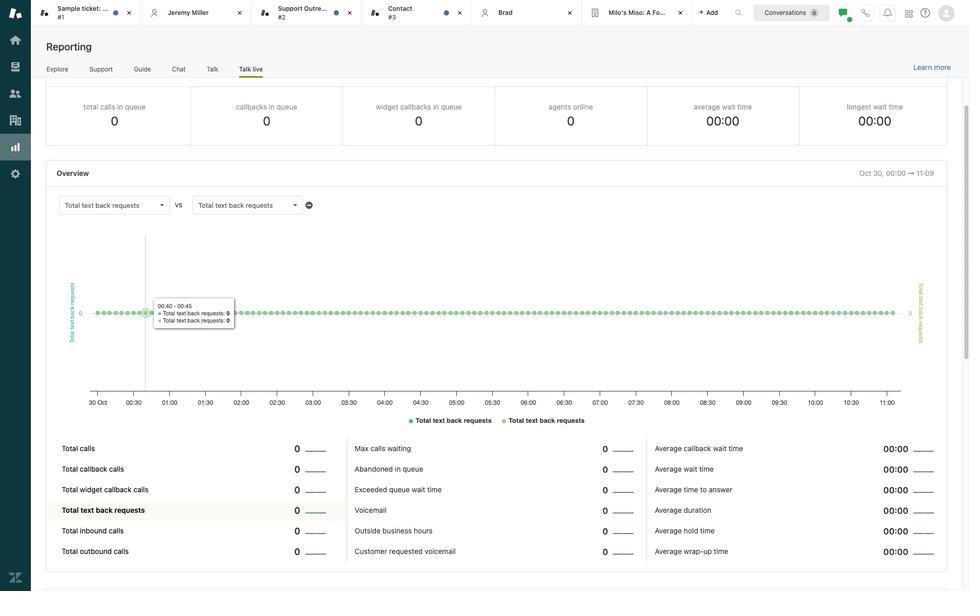 Task type: describe. For each thing, give the bounding box(es) containing it.
zendesk support image
[[9, 7, 22, 20]]

jeremy miller
[[168, 9, 209, 16]]

miller
[[192, 9, 209, 16]]

support link
[[89, 65, 113, 76]]

jeremy miller tab
[[141, 0, 251, 26]]

explore
[[47, 65, 68, 73]]

add button
[[692, 0, 724, 25]]

notifications image
[[884, 8, 892, 17]]

learn more link
[[914, 63, 951, 72]]

sample ticket: meet the ticket #1
[[58, 5, 148, 21]]

reporting
[[46, 41, 92, 52]]

miso:
[[628, 9, 645, 16]]

jeremy
[[168, 9, 190, 16]]

conversations button
[[754, 4, 830, 21]]

meet
[[103, 5, 118, 12]]

close image inside jeremy miller tab
[[234, 8, 245, 18]]

admin image
[[9, 167, 22, 181]]

#1
[[58, 13, 64, 21]]

support outreach #2
[[278, 5, 332, 21]]

live
[[253, 65, 263, 73]]

sample
[[58, 5, 80, 12]]

#3
[[388, 13, 396, 21]]

ticket
[[131, 5, 148, 12]]

a
[[646, 9, 651, 16]]

contact
[[388, 5, 412, 12]]



Task type: vqa. For each thing, say whether or not it's contained in the screenshot.
add Dropdown Button
yes



Task type: locate. For each thing, give the bounding box(es) containing it.
talk for talk live
[[239, 65, 251, 73]]

explore link
[[46, 65, 69, 76]]

milo's miso: a foodlez subsidiary
[[609, 9, 710, 16]]

talk right chat at the left top of the page
[[207, 65, 218, 73]]

1 tab from the left
[[31, 0, 148, 26]]

support
[[278, 5, 303, 12], [90, 65, 113, 73]]

reporting image
[[9, 140, 22, 154]]

4 close image from the left
[[675, 8, 685, 18]]

talk left 'live'
[[239, 65, 251, 73]]

1 horizontal spatial talk
[[239, 65, 251, 73]]

close image inside milo's miso: a foodlez subsidiary tab
[[675, 8, 685, 18]]

0 vertical spatial support
[[278, 5, 303, 12]]

learn
[[914, 63, 932, 72]]

close image inside tab
[[455, 8, 465, 18]]

talk live
[[239, 65, 263, 73]]

outreach
[[304, 5, 332, 12]]

tab containing sample ticket: meet the ticket
[[31, 0, 148, 26]]

conversations
[[765, 8, 806, 16]]

brad
[[498, 9, 513, 16]]

0 horizontal spatial close image
[[234, 8, 245, 18]]

close image right meet
[[124, 8, 134, 18]]

1 talk from the left
[[207, 65, 218, 73]]

1 close image from the left
[[124, 8, 134, 18]]

milo's
[[609, 9, 627, 16]]

views image
[[9, 60, 22, 74]]

close image left the brad
[[455, 8, 465, 18]]

1 horizontal spatial close image
[[455, 8, 465, 18]]

talk for talk
[[207, 65, 218, 73]]

zendesk products image
[[905, 10, 912, 17]]

chat link
[[172, 65, 186, 76]]

support inside support outreach #2
[[278, 5, 303, 12]]

guide
[[134, 65, 151, 73]]

talk live link
[[239, 65, 263, 78]]

close image left add dropdown button
[[675, 8, 685, 18]]

2 close image from the left
[[455, 8, 465, 18]]

ticket:
[[82, 5, 101, 12]]

2 close image from the left
[[345, 8, 355, 18]]

close image inside brad tab
[[565, 8, 575, 18]]

close image left milo's
[[565, 8, 575, 18]]

support up #2
[[278, 5, 303, 12]]

more
[[934, 63, 951, 72]]

customers image
[[9, 87, 22, 100]]

tab containing support outreach
[[251, 0, 361, 26]]

#2
[[278, 13, 286, 21]]

tabs tab list
[[31, 0, 724, 26]]

zendesk image
[[9, 571, 22, 584]]

tab
[[31, 0, 148, 26], [251, 0, 361, 26], [361, 0, 472, 26]]

0 horizontal spatial support
[[90, 65, 113, 73]]

organizations image
[[9, 114, 22, 127]]

1 horizontal spatial support
[[278, 5, 303, 12]]

close image right miller
[[234, 8, 245, 18]]

milo's miso: a foodlez subsidiary tab
[[582, 0, 710, 26]]

contact #3
[[388, 5, 412, 21]]

2 tab from the left
[[251, 0, 361, 26]]

close image
[[124, 8, 134, 18], [345, 8, 355, 18], [565, 8, 575, 18], [675, 8, 685, 18]]

0 horizontal spatial talk
[[207, 65, 218, 73]]

support for support
[[90, 65, 113, 73]]

get help image
[[921, 8, 930, 17]]

foodlez
[[652, 9, 676, 16]]

1 vertical spatial support
[[90, 65, 113, 73]]

close image right outreach
[[345, 8, 355, 18]]

subsidiary
[[678, 9, 710, 16]]

1 close image from the left
[[234, 8, 245, 18]]

3 tab from the left
[[361, 0, 472, 26]]

learn more
[[914, 63, 951, 72]]

brad tab
[[472, 0, 582, 26]]

guide link
[[134, 65, 151, 76]]

2 talk from the left
[[239, 65, 251, 73]]

talk
[[207, 65, 218, 73], [239, 65, 251, 73]]

support for support outreach #2
[[278, 5, 303, 12]]

close image
[[234, 8, 245, 18], [455, 8, 465, 18]]

talk link
[[206, 65, 218, 76]]

3 close image from the left
[[565, 8, 575, 18]]

button displays agent's chat status as online. image
[[839, 8, 847, 17]]

the
[[119, 5, 129, 12]]

tab containing contact
[[361, 0, 472, 26]]

main element
[[0, 0, 31, 591]]

add
[[706, 8, 718, 16]]

get started image
[[9, 33, 22, 47]]

chat
[[172, 65, 186, 73]]

support down "reporting"
[[90, 65, 113, 73]]



